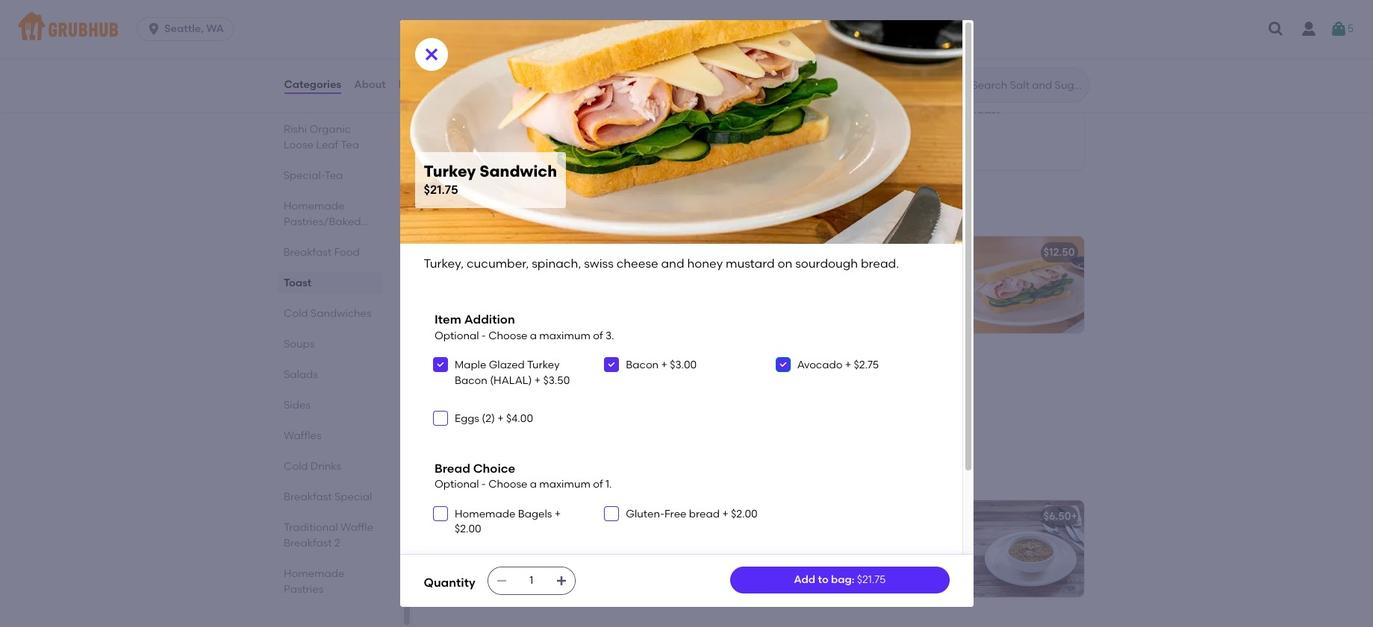 Task type: describe. For each thing, give the bounding box(es) containing it.
spices inside the sauteed veggies, carrots, celery, lentils and spices
[[824, 547, 856, 560]]

homemade pastries
[[283, 568, 344, 597]]

1 vertical spatial sandwiches
[[310, 308, 371, 320]]

seattle,
[[164, 22, 204, 35]]

to
[[818, 574, 829, 587]]

sauce,
[[528, 392, 562, 405]]

5 button
[[1330, 16, 1354, 43]]

and left sugar
[[860, 104, 880, 116]]

maple
[[455, 359, 486, 372]]

of for addition
[[593, 330, 603, 343]]

goat for jam
[[904, 16, 929, 28]]

berry
[[469, 83, 496, 95]]

vegetarian
[[605, 407, 660, 420]]

jam inside homemade mixed berry jam and goat cheese on pullman toast
[[561, 104, 581, 116]]

glazed
[[489, 359, 525, 372]]

spinach, inside homemade hummus served on pita bread with homemade pesto sauce, spinach, cucumbers and tomatoes. a wonderful and filling vegetarian delight!
[[564, 392, 607, 405]]

0 horizontal spatial cucumber,
[[467, 257, 529, 271]]

free
[[665, 508, 687, 521]]

goat inside homemade mixed berry jam and goat cheese on pullman toast
[[436, 119, 460, 132]]

bread
[[435, 462, 470, 476]]

tomatoes.
[[436, 407, 487, 420]]

reviews
[[398, 78, 440, 91]]

1 vertical spatial sourdough
[[770, 298, 825, 310]]

2 breakfast from the top
[[283, 491, 332, 504]]

0 horizontal spatial cold sandwiches
[[283, 308, 371, 320]]

+ $3.50
[[532, 375, 570, 387]]

butter, cinnamon and sugar on pullman toast
[[770, 104, 1000, 116]]

and down turkey sandwich
[[809, 282, 829, 295]]

$5.50
[[713, 83, 740, 95]]

$5.25
[[1047, 81, 1074, 94]]

2
[[334, 538, 340, 550]]

rishi organic loose leaf tea
[[283, 123, 359, 152]]

cream
[[625, 532, 658, 544]]

waffle
[[340, 522, 373, 535]]

1 horizontal spatial turkey,
[[770, 267, 805, 280]]

1 vertical spatial tea
[[325, 170, 343, 182]]

tomato,
[[514, 267, 555, 280]]

main navigation navigation
[[0, 0, 1373, 58]]

$21.75 inside turkey sandwich $21.75
[[424, 183, 458, 197]]

1 horizontal spatial with
[[544, 532, 565, 544]]

(2)
[[482, 413, 495, 426]]

bacon,
[[436, 267, 471, 280]]

0 horizontal spatial soups
[[283, 338, 314, 351]]

homemade for homemade mixed berry jam and goat cheese on pullman toast
[[436, 104, 496, 116]]

turkey sandwich
[[770, 246, 857, 259]]

lettuce,
[[474, 267, 512, 280]]

filling
[[575, 407, 602, 420]]

quantity
[[424, 577, 475, 591]]

0 horizontal spatial honey
[[687, 257, 723, 271]]

toast up search salt and sugar cafe and bakery search field
[[1029, 16, 1056, 28]]

$4.00
[[506, 413, 533, 426]]

bagels
[[518, 508, 552, 521]]

and left cream
[[602, 532, 622, 544]]

and left mayo at the top of page
[[557, 267, 577, 280]]

0 vertical spatial sandwiches
[[465, 201, 560, 220]]

​chunky
[[436, 532, 474, 544]]

toast down goods
[[283, 277, 311, 290]]

$2.00 inside the homemade bagels + $2.00
[[455, 523, 481, 536]]

categories
[[284, 78, 341, 91]]

toast inside homemade mixed berry jam and goat cheese on pullman toast
[[560, 119, 588, 132]]

homemade
[[436, 392, 495, 405]]

berry
[[532, 104, 559, 116]]

bacon inside maple glazed turkey bacon (halal)
[[455, 375, 487, 387]]

blt sandwich
[[436, 246, 507, 259]]

homemade date jam and goat cheese on pullman toast
[[770, 16, 1056, 28]]

search icon image
[[948, 76, 966, 94]]

mayo
[[580, 267, 609, 280]]

sandwich for turkey sandwich $21.75
[[480, 162, 557, 181]]

cold drinks
[[283, 461, 341, 473]]

maximum for bread choice
[[539, 479, 591, 492]]

hummus pesto sandwich
[[436, 356, 565, 369]]

pastries/baked
[[283, 216, 361, 228]]

$3.50
[[543, 375, 570, 387]]

cinnamon
[[770, 83, 824, 95]]

$3.00
[[670, 359, 697, 372]]

choice
[[473, 462, 515, 476]]

3.
[[606, 330, 614, 343]]

homemade for homemade date jam and goat cheese on pullman toast
[[770, 16, 831, 28]]

traditional
[[283, 522, 338, 535]]

carrots,
[[860, 532, 898, 544]]

jam inside button
[[860, 16, 879, 28]]

item
[[435, 313, 461, 327]]

svg image for maple glazed turkey bacon (halal)
[[436, 361, 445, 370]]

mixed
[[436, 83, 466, 95]]

goat for butter
[[587, 16, 611, 28]]

veggies,
[[815, 532, 857, 544]]

$2.75
[[854, 359, 879, 372]]

rishi
[[283, 123, 307, 136]]

gluten-free bread + $2.00
[[626, 508, 758, 521]]

cinnamon toast
[[770, 83, 854, 95]]

optional for item
[[435, 330, 479, 343]]

0 horizontal spatial with
[[498, 83, 520, 95]]

special-tea
[[283, 170, 343, 182]]

homemade pastries/baked goods breakfast food
[[283, 200, 361, 259]]

toast up "cinnamon"
[[826, 83, 854, 95]]

breakfast inside the homemade pastries/baked goods breakfast food
[[283, 246, 332, 259]]

served
[[545, 377, 579, 390]]

cheese inside the homemade apple butter and goat cheese on pullman toast
[[614, 16, 650, 28]]

avocado
[[797, 359, 843, 372]]

tomato
[[477, 532, 514, 544]]

tea inside rishi organic loose leaf tea
[[340, 139, 359, 152]]

blt
[[436, 246, 454, 259]]

with inside homemade hummus served on pita bread with homemade pesto sauce, spinach, cucumbers and tomatoes. a wonderful and filling vegetarian delight!
[[653, 377, 674, 390]]

homemade hummus served on pita bread with homemade pesto sauce, spinach, cucumbers and tomatoes. a wonderful and filling vegetarian delight!
[[436, 377, 700, 420]]

about button
[[353, 58, 386, 112]]

turkey sandwich $21.75
[[424, 162, 557, 197]]

0 horizontal spatial turkey,
[[424, 257, 464, 271]]

svg image for homemade bagels
[[436, 510, 445, 519]]

+ inside the homemade bagels + $2.00
[[555, 508, 561, 521]]

choose for addition
[[488, 330, 527, 343]]

food
[[334, 246, 360, 259]]

homemade bagels + $2.00
[[455, 508, 561, 536]]

sauteed veggies, carrots, celery, lentils and spices
[[770, 532, 934, 560]]

and inside the homemade date jam and goat cheese on pullman toast button
[[882, 16, 902, 28]]

date
[[833, 16, 857, 28]]

a
[[490, 407, 497, 420]]

0 vertical spatial mustard
[[726, 257, 775, 271]]

waffles
[[283, 430, 321, 443]]

0 horizontal spatial $6.50 +
[[709, 509, 742, 522]]

categories button
[[283, 58, 342, 112]]

turkey for turkey sandwich
[[770, 246, 804, 259]]

homemade for homemade pastries/baked goods breakfast food
[[283, 200, 344, 213]]

1 vertical spatial bread.
[[827, 298, 860, 310]]

bacon, lettuce, tomato, and mayo on sourdough.
[[436, 267, 683, 280]]

svg image for eggs (2)
[[436, 414, 445, 423]]



Task type: vqa. For each thing, say whether or not it's contained in the screenshot.
jam goat
yes



Task type: locate. For each thing, give the bounding box(es) containing it.
2 optional from the top
[[435, 479, 479, 492]]

1 vertical spatial with
[[653, 377, 674, 390]]

svg image down the 1.
[[607, 510, 616, 519]]

jam right "date"
[[860, 16, 879, 28]]

optional down bread
[[435, 479, 479, 492]]

homemade up pastries
[[283, 568, 344, 581]]

bread. right turkey sandwich
[[861, 257, 899, 271]]

1 vertical spatial choose
[[488, 479, 527, 492]]

and inside homemade mixed berry jam and goat cheese on pullman toast
[[583, 104, 603, 116]]

organic
[[309, 123, 351, 136]]

homemade mixed berry jam and goat cheese on pullman toast
[[436, 104, 603, 132]]

1 maximum from the top
[[539, 330, 591, 343]]

- down choice
[[482, 479, 486, 492]]

1 horizontal spatial honey
[[832, 282, 863, 295]]

2 vertical spatial cold
[[283, 461, 308, 473]]

svg image for 5
[[1330, 20, 1348, 38]]

0 vertical spatial $21.75
[[424, 183, 458, 197]]

homemade inside homemade mixed berry jam and goat cheese on pullman toast
[[436, 104, 496, 116]]

turkey sandwich image
[[972, 236, 1084, 334]]

svg image up pita
[[607, 361, 616, 370]]

cold up salads
[[283, 308, 308, 320]]

choose down choice
[[488, 479, 527, 492]]

of
[[593, 330, 603, 343], [593, 479, 603, 492]]

and inside the sauteed veggies, carrots, celery, lentils and spices
[[802, 547, 822, 560]]

1 a from the top
[[530, 330, 537, 343]]

0 vertical spatial maximum
[[539, 330, 591, 343]]

0 vertical spatial bread.
[[861, 257, 899, 271]]

1 vertical spatial bacon
[[455, 375, 487, 387]]

homemade left "date"
[[770, 16, 831, 28]]

2 horizontal spatial with
[[653, 377, 674, 390]]

bread choice optional - choose a maximum of 1.
[[435, 462, 612, 492]]

0 vertical spatial with
[[498, 83, 520, 95]]

0 horizontal spatial jam
[[561, 104, 581, 116]]

1 vertical spatial breakfast
[[283, 491, 332, 504]]

drinks
[[310, 461, 341, 473]]

​chunky tomato soup with spices and cream
[[436, 532, 658, 544]]

maximum for item addition
[[539, 330, 591, 343]]

0 vertical spatial honey
[[687, 257, 723, 271]]

toast
[[1029, 16, 1056, 28], [436, 31, 463, 44], [826, 83, 854, 95], [973, 104, 1000, 116], [560, 119, 588, 132], [283, 277, 311, 290]]

a up bagels
[[530, 479, 537, 492]]

5
[[1348, 22, 1354, 35]]

1 horizontal spatial goat
[[587, 16, 611, 28]]

optional inside "item addition optional - choose a maximum of 3."
[[435, 330, 479, 343]]

homemade for homemade bagels + $2.00
[[455, 508, 515, 521]]

homemade apple butter and goat cheese on pullman toast button
[[427, 0, 749, 60]]

1 breakfast from the top
[[283, 246, 332, 259]]

sandwich inside turkey sandwich $21.75
[[480, 162, 557, 181]]

0 horizontal spatial swiss
[[584, 257, 614, 271]]

pullman inside the homemade date jam and goat cheese on pullman toast button
[[985, 16, 1027, 28]]

sandwiches down food
[[310, 308, 371, 320]]

$11.25
[[711, 245, 740, 257]]

on inside homemade hummus served on pita bread with homemade pesto sauce, spinach, cucumbers and tomatoes. a wonderful and filling vegetarian delight!
[[582, 377, 595, 390]]

sourdough.
[[626, 267, 683, 280]]

2 choose from the top
[[488, 479, 527, 492]]

optional down item
[[435, 330, 479, 343]]

goat right butter
[[587, 16, 611, 28]]

of left 3. on the bottom
[[593, 330, 603, 343]]

2 horizontal spatial turkey
[[770, 246, 804, 259]]

1 horizontal spatial cold sandwiches
[[424, 201, 560, 220]]

homemade inside the homemade pastries/baked goods breakfast food
[[283, 200, 344, 213]]

with up mixed
[[498, 83, 520, 95]]

and down sauteed
[[802, 547, 822, 560]]

goat down mixed
[[436, 119, 460, 132]]

2 vertical spatial turkey
[[527, 359, 560, 372]]

bacon + $3.00
[[626, 359, 697, 372]]

homemade up tomato
[[455, 508, 515, 521]]

2 vertical spatial breakfast
[[283, 538, 332, 550]]

maximum left 3. on the bottom
[[539, 330, 591, 343]]

homemade down mixed
[[436, 104, 496, 116]]

1 vertical spatial of
[[593, 479, 603, 492]]

soups
[[283, 338, 314, 351], [424, 466, 472, 484]]

turkey,
[[424, 257, 464, 271], [770, 267, 805, 280]]

Search Salt and Sugar Cafe and Bakery search field
[[970, 78, 1085, 93]]

with down the bacon + $3.00
[[653, 377, 674, 390]]

cold sandwiches
[[424, 201, 560, 220], [283, 308, 371, 320]]

and right "date"
[[882, 16, 902, 28]]

maximum inside "item addition optional - choose a maximum of 3."
[[539, 330, 591, 343]]

turkey, left lettuce,
[[424, 257, 464, 271]]

- inside bread choice optional - choose a maximum of 1.
[[482, 479, 486, 492]]

1 vertical spatial jam
[[561, 104, 581, 116]]

bacon
[[626, 359, 659, 372], [455, 375, 487, 387]]

homemade inside the homemade bagels + $2.00
[[455, 508, 515, 521]]

pesto
[[497, 392, 526, 405]]

a
[[530, 330, 537, 343], [530, 479, 537, 492]]

of inside "item addition optional - choose a maximum of 3."
[[593, 330, 603, 343]]

1 horizontal spatial spices
[[824, 547, 856, 560]]

homemade left 'apple'
[[436, 16, 496, 28]]

0 vertical spatial a
[[530, 330, 537, 343]]

0 vertical spatial tea
[[340, 139, 359, 152]]

1 vertical spatial $21.75
[[857, 574, 886, 587]]

1 vertical spatial turkey
[[770, 246, 804, 259]]

1 vertical spatial bread
[[689, 508, 720, 521]]

1.
[[606, 479, 612, 492]]

bag:
[[831, 574, 855, 587]]

choose
[[488, 330, 527, 343], [488, 479, 527, 492]]

svg image up reviews
[[422, 46, 440, 63]]

2 a from the top
[[530, 479, 537, 492]]

homemade date jam and goat cheese on pullman toast button
[[761, 0, 1084, 60]]

homemade for homemade hummus served on pita bread with homemade pesto sauce, spinach, cucumbers and tomatoes. a wonderful and filling vegetarian delight!
[[436, 377, 496, 390]]

goat
[[587, 16, 611, 28], [904, 16, 929, 28], [436, 119, 460, 132]]

eggs (2) + $4.00
[[455, 413, 533, 426]]

salads
[[283, 369, 318, 382]]

celery,
[[901, 532, 934, 544]]

0 horizontal spatial bacon
[[455, 375, 487, 387]]

1 of from the top
[[593, 330, 603, 343]]

tea
[[340, 139, 359, 152], [325, 170, 343, 182]]

goat right "date"
[[904, 16, 929, 28]]

1 vertical spatial honey
[[832, 282, 863, 295]]

add
[[794, 574, 816, 587]]

0 horizontal spatial $2.00
[[455, 523, 481, 536]]

optional
[[435, 330, 479, 343], [435, 479, 479, 492]]

a up hummus pesto sandwich
[[530, 330, 537, 343]]

0 horizontal spatial $6.50
[[709, 509, 736, 522]]

and right butter
[[565, 16, 585, 28]]

sugar
[[882, 104, 911, 116]]

1 horizontal spatial $21.75
[[857, 574, 886, 587]]

1 vertical spatial cold sandwiches
[[283, 308, 371, 320]]

mixed berry with goat cheese image
[[637, 73, 749, 170]]

maximum
[[539, 330, 591, 343], [539, 479, 591, 492]]

seattle, wa button
[[137, 17, 240, 41]]

a inside bread choice optional - choose a maximum of 1.
[[530, 479, 537, 492]]

pullman inside the homemade apple butter and goat cheese on pullman toast
[[668, 16, 709, 28]]

sandwiches
[[465, 201, 560, 220], [310, 308, 371, 320]]

- down addition
[[482, 330, 486, 343]]

honey
[[687, 257, 723, 271], [832, 282, 863, 295]]

soup
[[477, 511, 503, 523]]

tomato
[[436, 511, 475, 523]]

honey right sourdough.
[[687, 257, 723, 271]]

lentil soup image
[[972, 501, 1084, 598]]

maximum up bagels
[[539, 479, 591, 492]]

sandwiches down turkey sandwich $21.75
[[465, 201, 560, 220]]

a for choice
[[530, 479, 537, 492]]

1 horizontal spatial $2.00
[[731, 508, 758, 521]]

maximum inside bread choice optional - choose a maximum of 1.
[[539, 479, 591, 492]]

(halal)
[[490, 375, 532, 387]]

1 vertical spatial -
[[482, 479, 486, 492]]

about
[[354, 78, 386, 91]]

soups up tomato
[[424, 466, 472, 484]]

0 horizontal spatial bread
[[620, 377, 650, 390]]

and down cheese on the left of page
[[583, 104, 603, 116]]

turkey inside turkey sandwich $21.75
[[424, 162, 476, 181]]

bread right the "free" at the left of the page
[[689, 508, 720, 521]]

delight!
[[662, 407, 700, 420]]

and left $11.25
[[661, 257, 684, 271]]

turkey for turkey sandwich $21.75
[[424, 162, 476, 181]]

2 of from the top
[[593, 479, 603, 492]]

0 vertical spatial spices
[[568, 532, 600, 544]]

1 horizontal spatial $6.50 +
[[1044, 511, 1077, 523]]

0 vertical spatial jam
[[860, 16, 879, 28]]

svg image left 5 button
[[1267, 20, 1285, 38]]

choose for choice
[[488, 479, 527, 492]]

bread inside homemade hummus served on pita bread with homemade pesto sauce, spinach, cucumbers and tomatoes. a wonderful and filling vegetarian delight!
[[620, 377, 650, 390]]

breakfast down traditional
[[283, 538, 332, 550]]

$2.00 down tomato soup
[[455, 523, 481, 536]]

jam down cheese on the left of page
[[561, 104, 581, 116]]

1 vertical spatial optional
[[435, 479, 479, 492]]

item addition optional - choose a maximum of 3.
[[435, 313, 614, 343]]

optional inside bread choice optional - choose a maximum of 1.
[[435, 479, 479, 492]]

0 vertical spatial choose
[[488, 330, 527, 343]]

mixed berry with goat cheese
[[436, 83, 590, 95]]

$12.50
[[1044, 246, 1075, 259]]

sandwich for blt sandwich
[[457, 246, 507, 259]]

goat inside the homemade apple butter and goat cheese on pullman toast
[[587, 16, 611, 28]]

add to bag: $21.75
[[794, 574, 886, 587]]

0 vertical spatial -
[[482, 330, 486, 343]]

leaf
[[316, 139, 338, 152]]

0 vertical spatial turkey
[[424, 162, 476, 181]]

a inside "item addition optional - choose a maximum of 3."
[[530, 330, 537, 343]]

0 vertical spatial cold
[[424, 201, 461, 220]]

1 vertical spatial soups
[[424, 466, 472, 484]]

svg image left the input item quantity number field
[[496, 576, 508, 588]]

1 horizontal spatial turkey
[[527, 359, 560, 372]]

breakfast down goods
[[283, 246, 332, 259]]

and down "sauce,"
[[553, 407, 573, 420]]

bread.
[[861, 257, 899, 271], [827, 298, 860, 310]]

svg image for seattle, wa
[[146, 22, 161, 37]]

1 vertical spatial a
[[530, 479, 537, 492]]

goat
[[523, 83, 549, 95]]

traditional waffle breakfast 2
[[283, 522, 373, 550]]

$21.75 right bag:
[[857, 574, 886, 587]]

$6.50 +
[[709, 509, 742, 522], [1044, 511, 1077, 523]]

pullman inside homemade mixed berry jam and goat cheese on pullman toast
[[517, 119, 558, 132]]

0 vertical spatial cold sandwiches
[[424, 201, 560, 220]]

mixed
[[499, 104, 530, 116]]

1 vertical spatial maximum
[[539, 479, 591, 492]]

0 horizontal spatial goat
[[436, 119, 460, 132]]

of left the 1.
[[593, 479, 603, 492]]

$2.00 right the "free" at the left of the page
[[731, 508, 758, 521]]

breakfast up traditional
[[283, 491, 332, 504]]

1 horizontal spatial swiss
[[910, 267, 935, 280]]

seattle, wa
[[164, 22, 224, 35]]

butter
[[531, 16, 562, 28]]

- inside "item addition optional - choose a maximum of 3."
[[482, 330, 486, 343]]

breakfast inside traditional waffle breakfast 2
[[283, 538, 332, 550]]

1 choose from the top
[[488, 330, 527, 343]]

sandwich for turkey sandwich
[[806, 246, 857, 259]]

- for choice
[[482, 479, 486, 492]]

1 horizontal spatial bread
[[689, 508, 720, 521]]

tomato soup
[[436, 511, 503, 523]]

addition
[[464, 313, 515, 327]]

svg image
[[1267, 20, 1285, 38], [422, 46, 440, 63], [607, 361, 616, 370], [779, 361, 788, 370], [607, 510, 616, 519], [496, 576, 508, 588]]

of inside bread choice optional - choose a maximum of 1.
[[593, 479, 603, 492]]

1 vertical spatial mustard
[[865, 282, 908, 295]]

bread. down turkey sandwich
[[827, 298, 860, 310]]

cucumber, down turkey sandwich
[[808, 267, 862, 280]]

0 horizontal spatial mustard
[[726, 257, 775, 271]]

pita
[[597, 377, 617, 390]]

Input item quantity number field
[[515, 568, 548, 595]]

1 horizontal spatial $6.50
[[1044, 511, 1071, 523]]

of for choice
[[593, 479, 603, 492]]

butter,
[[770, 104, 803, 116]]

soups up salads
[[283, 338, 314, 351]]

optional for bread
[[435, 479, 479, 492]]

cold left 'drinks'
[[283, 461, 308, 473]]

toast inside the homemade apple butter and goat cheese on pullman toast
[[436, 31, 463, 44]]

homemade
[[436, 16, 496, 28], [770, 16, 831, 28], [436, 104, 496, 116], [283, 200, 344, 213], [436, 377, 496, 390], [455, 508, 515, 521], [283, 568, 344, 581]]

lentils
[[770, 547, 799, 560]]

2 - from the top
[[482, 479, 486, 492]]

spices down veggies,
[[824, 547, 856, 560]]

1 optional from the top
[[435, 330, 479, 343]]

cold sandwiches down turkey sandwich $21.75
[[424, 201, 560, 220]]

0 vertical spatial optional
[[435, 330, 479, 343]]

0 vertical spatial soups
[[283, 338, 314, 351]]

honey down turkey sandwich
[[832, 282, 863, 295]]

0 vertical spatial of
[[593, 330, 603, 343]]

on inside the homemade apple butter and goat cheese on pullman toast
[[653, 16, 666, 28]]

svg image left avocado
[[779, 361, 788, 370]]

1 vertical spatial spices
[[824, 547, 856, 560]]

with right soup
[[544, 532, 565, 544]]

cold up blt
[[424, 201, 461, 220]]

homemade for homemade pastries
[[283, 568, 344, 581]]

svg image
[[1330, 20, 1348, 38], [146, 22, 161, 37], [436, 361, 445, 370], [436, 414, 445, 423], [436, 510, 445, 519], [555, 576, 567, 588]]

wonderful
[[500, 407, 550, 420]]

goat inside the homemade date jam and goat cheese on pullman toast button
[[904, 16, 929, 28]]

1 horizontal spatial jam
[[860, 16, 879, 28]]

0 vertical spatial $2.00
[[731, 508, 758, 521]]

choose inside bread choice optional - choose a maximum of 1.
[[488, 479, 527, 492]]

cheese inside homemade mixed berry jam and goat cheese on pullman toast
[[462, 119, 499, 132]]

homemade for homemade apple butter and goat cheese on pullman toast
[[436, 16, 496, 28]]

0 vertical spatial breakfast
[[283, 246, 332, 259]]

svg image inside seattle, wa button
[[146, 22, 161, 37]]

toast down cheese on the left of page
[[560, 119, 588, 132]]

0 horizontal spatial $21.75
[[424, 183, 458, 197]]

cucumber, right blt
[[467, 257, 529, 271]]

cheese
[[614, 16, 650, 28], [931, 16, 967, 28], [462, 119, 499, 132], [617, 257, 658, 271], [770, 282, 807, 295]]

bacon up cucumbers
[[626, 359, 659, 372]]

1 horizontal spatial bacon
[[626, 359, 659, 372]]

special-
[[283, 170, 325, 182]]

1 horizontal spatial mustard
[[865, 282, 908, 295]]

svg image inside the main navigation navigation
[[1267, 20, 1285, 38]]

goods
[[283, 231, 317, 244]]

- for addition
[[482, 330, 486, 343]]

reviews button
[[398, 58, 441, 112]]

bacon down the maple
[[455, 375, 487, 387]]

sides
[[283, 399, 310, 412]]

choose down addition
[[488, 330, 527, 343]]

1 - from the top
[[482, 330, 486, 343]]

1 vertical spatial cold
[[283, 308, 308, 320]]

$21.75 up blt
[[424, 183, 458, 197]]

cucumbers
[[610, 392, 667, 405]]

homemade up homemade
[[436, 377, 496, 390]]

2 horizontal spatial goat
[[904, 16, 929, 28]]

spices right soup
[[568, 532, 600, 544]]

1 vertical spatial $2.00
[[455, 523, 481, 536]]

tea right leaf at the top left of page
[[340, 139, 359, 152]]

toast down search salt and sugar cafe and bakery search field
[[973, 104, 1000, 116]]

hummus
[[436, 356, 481, 369]]

1 horizontal spatial soups
[[424, 466, 472, 484]]

turkey inside maple glazed turkey bacon (halal)
[[527, 359, 560, 372]]

homemade inside the homemade apple butter and goat cheese on pullman toast
[[436, 16, 496, 28]]

1 horizontal spatial cucumber,
[[808, 267, 862, 280]]

a for addition
[[530, 330, 537, 343]]

on inside homemade mixed berry jam and goat cheese on pullman toast
[[501, 119, 514, 132]]

apple
[[499, 16, 528, 28]]

turkey, down turkey sandwich
[[770, 267, 805, 280]]

spinach,
[[532, 257, 581, 271], [864, 267, 907, 280], [564, 392, 607, 405]]

pullman
[[668, 16, 709, 28], [985, 16, 1027, 28], [929, 104, 970, 116], [517, 119, 558, 132]]

bread up cucumbers
[[620, 377, 650, 390]]

spices
[[568, 532, 600, 544], [824, 547, 856, 560]]

3 breakfast from the top
[[283, 538, 332, 550]]

0 horizontal spatial spices
[[568, 532, 600, 544]]

0 horizontal spatial turkey
[[424, 162, 476, 181]]

2 vertical spatial with
[[544, 532, 565, 544]]

0 horizontal spatial sandwiches
[[310, 308, 371, 320]]

1 horizontal spatial sandwiches
[[465, 201, 560, 220]]

homemade up pastries/baked
[[283, 200, 344, 213]]

cold sandwiches down food
[[283, 308, 371, 320]]

and up delight! on the bottom
[[669, 392, 689, 405]]

and inside the homemade apple butter and goat cheese on pullman toast
[[565, 16, 585, 28]]

tea down leaf at the top left of page
[[325, 170, 343, 182]]

cinnamon
[[806, 104, 857, 116]]

sauteed
[[770, 532, 813, 544]]

toast up mixed
[[436, 31, 463, 44]]

choose inside "item addition optional - choose a maximum of 3."
[[488, 330, 527, 343]]

0 vertical spatial bread
[[620, 377, 650, 390]]

homemade inside homemade hummus served on pita bread with homemade pesto sauce, spinach, cucumbers and tomatoes. a wonderful and filling vegetarian delight!
[[436, 377, 496, 390]]

sandwich
[[480, 162, 557, 181], [457, 246, 507, 259], [806, 246, 857, 259], [515, 356, 565, 369]]

svg image inside 5 button
[[1330, 20, 1348, 38]]

0 vertical spatial sourdough
[[795, 257, 858, 271]]

0 vertical spatial bacon
[[626, 359, 659, 372]]

2 maximum from the top
[[539, 479, 591, 492]]



